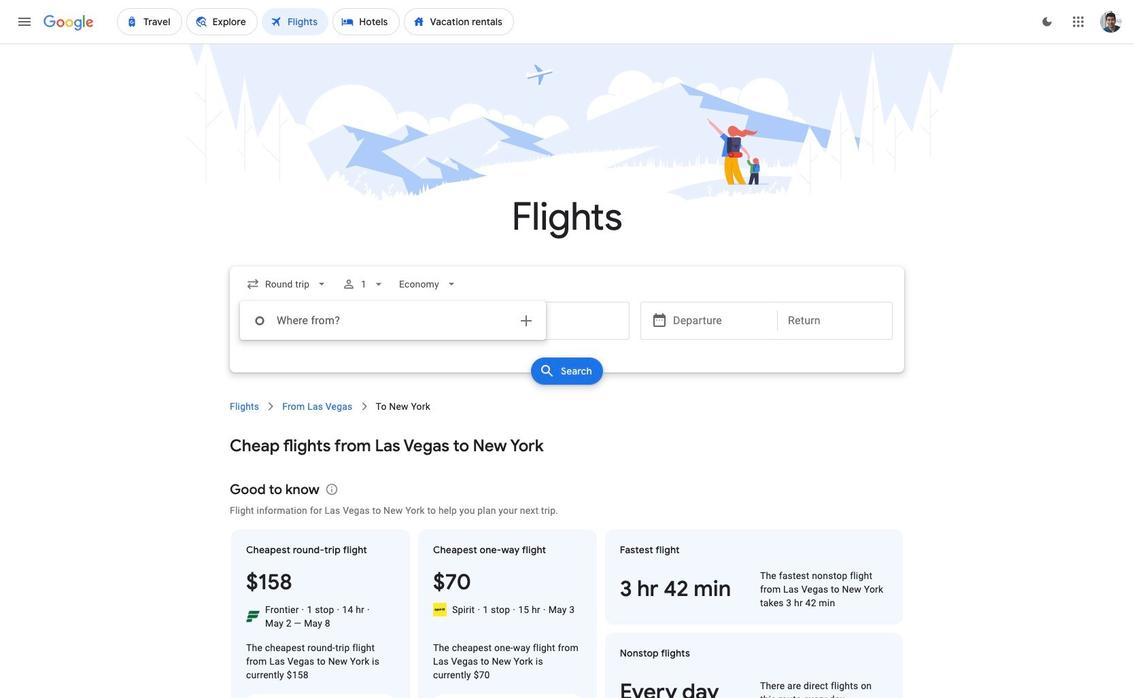 Task type: describe. For each thing, give the bounding box(es) containing it.
origin, select multiple airports image
[[518, 313, 534, 329]]

4  image from the left
[[543, 603, 546, 617]]

Where from?  text field
[[276, 305, 510, 337]]

change appearance image
[[1031, 5, 1063, 38]]

main menu image
[[16, 14, 33, 30]]

1  image from the left
[[367, 603, 370, 617]]

find flights (one way) image
[[433, 689, 582, 698]]

Flight search field
[[219, 267, 915, 389]]

Return text field
[[788, 303, 882, 339]]

2  image from the left
[[478, 603, 480, 617]]

3  image from the left
[[513, 603, 516, 617]]

find flights (round trip) image
[[246, 689, 395, 698]]



Task type: vqa. For each thing, say whether or not it's contained in the screenshot.
st inside 2930 Ne 199Th St Building
no



Task type: locate. For each thing, give the bounding box(es) containing it.
None field
[[241, 272, 334, 296], [394, 272, 464, 296], [241, 272, 334, 296], [394, 272, 464, 296]]

2  image from the left
[[337, 603, 340, 617]]

 image
[[302, 603, 304, 617], [337, 603, 340, 617], [513, 603, 516, 617], [543, 603, 546, 617]]

1 horizontal spatial  image
[[478, 603, 480, 617]]

1  image from the left
[[302, 603, 304, 617]]

0 horizontal spatial  image
[[367, 603, 370, 617]]

 image
[[367, 603, 370, 617], [478, 603, 480, 617]]

Departure text field
[[673, 303, 767, 339]]



